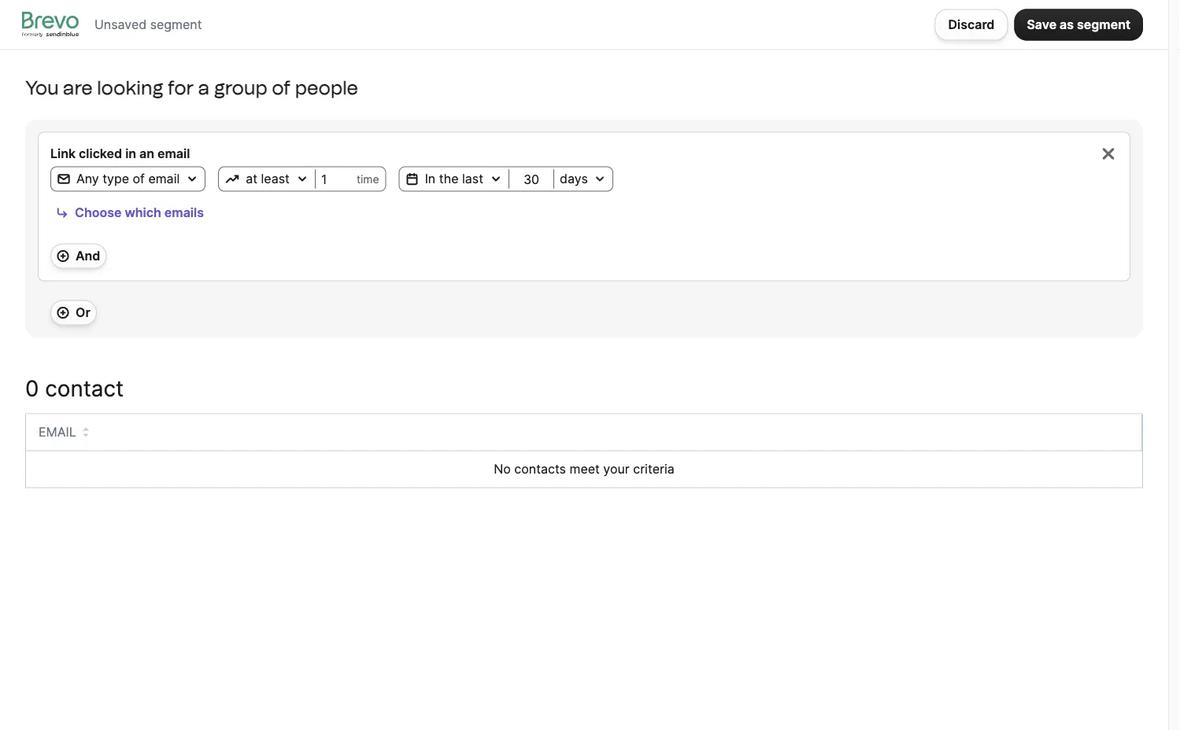 Task type: describe. For each thing, give the bounding box(es) containing it.
the
[[439, 171, 459, 187]]

0
[[25, 375, 39, 401]]

time
[[357, 172, 379, 186]]

at least
[[246, 171, 290, 187]]

0 contact
[[25, 375, 124, 401]]

contact
[[45, 375, 124, 401]]

meet
[[570, 462, 600, 477]]

discard button
[[935, 9, 1008, 40]]

in
[[125, 146, 136, 161]]

looking
[[97, 76, 163, 99]]

at
[[246, 171, 257, 187]]

unsaved segment
[[94, 17, 202, 32]]

an
[[139, 146, 154, 161]]

link
[[50, 146, 76, 161]]

a
[[198, 76, 210, 99]]

as
[[1060, 17, 1074, 32]]

0 vertical spatial of
[[272, 76, 291, 99]]

least
[[261, 171, 290, 187]]

at least button
[[219, 170, 315, 189]]

you
[[25, 76, 59, 99]]

or
[[76, 305, 90, 320]]

email button
[[39, 423, 89, 442]]

are
[[63, 76, 93, 99]]

criteria
[[633, 462, 674, 477]]

2 segment from the left
[[150, 17, 202, 32]]

segment inside button
[[1077, 17, 1130, 32]]

save as segment
[[1027, 17, 1130, 32]]

no contacts meet your criteria
[[494, 462, 674, 477]]

email
[[39, 425, 76, 440]]

clicked
[[79, 146, 122, 161]]

you are looking for a group of people
[[25, 76, 358, 99]]

email inside button
[[148, 171, 180, 187]]

for
[[168, 76, 194, 99]]

last
[[462, 171, 483, 187]]



Task type: locate. For each thing, give the bounding box(es) containing it.
1 vertical spatial email
[[148, 171, 180, 187]]

choose which emails
[[75, 205, 204, 220]]

1 horizontal spatial of
[[272, 76, 291, 99]]

days
[[560, 171, 588, 187]]

in the last
[[425, 171, 483, 187]]

days button
[[554, 170, 612, 189]]

your
[[603, 462, 630, 477]]

any type of email button
[[51, 170, 205, 189]]

in
[[425, 171, 436, 187]]

0 horizontal spatial of
[[133, 171, 145, 187]]

segment right the unsaved
[[150, 17, 202, 32]]

save
[[1027, 17, 1057, 32]]

of right 'group'
[[272, 76, 291, 99]]

link clicked in an email
[[50, 146, 190, 161]]

people
[[295, 76, 358, 99]]

discard
[[948, 17, 995, 32]]

any type of email
[[76, 171, 180, 187]]

which
[[125, 205, 161, 220]]

1 segment from the left
[[1077, 17, 1130, 32]]

save as segment button
[[1014, 9, 1143, 40]]

segment right as
[[1077, 17, 1130, 32]]

choose which emails button
[[50, 201, 209, 225]]

0 vertical spatial email
[[157, 146, 190, 161]]

email right an
[[157, 146, 190, 161]]

segment
[[1077, 17, 1130, 32], [150, 17, 202, 32]]

email
[[157, 146, 190, 161], [148, 171, 180, 187]]

group
[[214, 76, 267, 99]]

1 horizontal spatial segment
[[1077, 17, 1130, 32]]

and button
[[50, 244, 107, 269]]

emails
[[164, 205, 204, 220]]

type
[[103, 171, 129, 187]]

no
[[494, 462, 511, 477]]

None number field
[[316, 171, 357, 187], [509, 171, 553, 187], [316, 171, 357, 187], [509, 171, 553, 187]]

or button
[[50, 300, 97, 326]]

email down an
[[148, 171, 180, 187]]

in the last button
[[400, 170, 509, 189]]

unsaved
[[94, 17, 147, 32]]

and
[[76, 248, 100, 264]]

0 horizontal spatial segment
[[150, 17, 202, 32]]

of right type
[[133, 171, 145, 187]]

of inside button
[[133, 171, 145, 187]]

1 vertical spatial of
[[133, 171, 145, 187]]

choose
[[75, 205, 122, 220]]

contacts
[[514, 462, 566, 477]]

any
[[76, 171, 99, 187]]

of
[[272, 76, 291, 99], [133, 171, 145, 187]]



Task type: vqa. For each thing, say whether or not it's contained in the screenshot.
the No
yes



